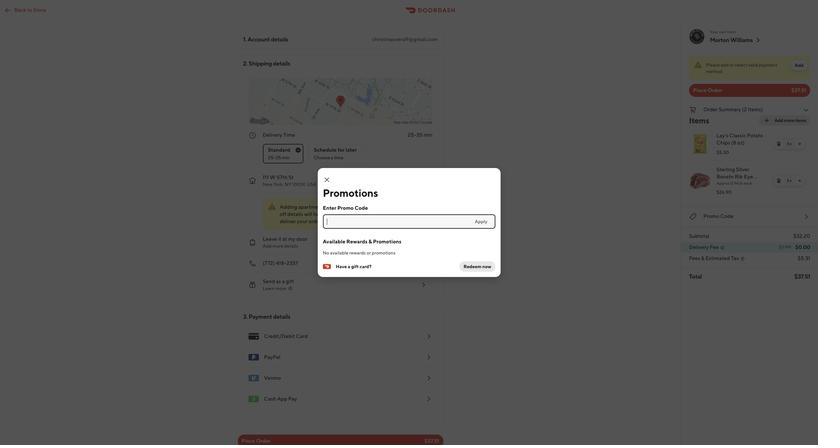 Task type: vqa. For each thing, say whether or not it's contained in the screenshot.
Add 'button' for Onion Rings
no



Task type: describe. For each thing, give the bounding box(es) containing it.
for
[[338, 147, 345, 153]]

add one to cart image for lay's classic potato chips (8 oz)
[[798, 142, 803, 147]]

$5.31
[[798, 256, 811, 262]]

or inside please add or select valid payment method
[[730, 62, 735, 68]]

deliver
[[280, 219, 296, 225]]

learn more button
[[263, 286, 293, 292]]

no
[[323, 251, 329, 256]]

× for lay's classic potato chips (8 oz)
[[790, 142, 792, 147]]

25–35 inside radio
[[268, 155, 281, 161]]

1 vertical spatial &
[[702, 256, 705, 262]]

add new payment method image
[[425, 354, 433, 362]]

approx
[[717, 181, 730, 186]]

w
[[270, 175, 276, 181]]

rewards
[[347, 239, 368, 245]]

morton
[[711, 37, 730, 43]]

enter promo code
[[323, 205, 368, 211]]

redeem now
[[464, 264, 492, 270]]

0 vertical spatial &
[[369, 239, 372, 245]]

later
[[346, 147, 357, 153]]

order.
[[309, 219, 323, 225]]

1 for lay's classic potato chips (8 oz)
[[788, 142, 789, 147]]

$1.99
[[780, 245, 792, 251]]

available rewards & promotions
[[323, 239, 402, 245]]

have
[[336, 264, 347, 270]]

valid
[[749, 62, 759, 68]]

rewards
[[350, 251, 366, 256]]

fees
[[690, 256, 701, 262]]

pay
[[289, 397, 297, 403]]

enter
[[323, 205, 337, 211]]

time
[[284, 132, 295, 138]]

available
[[330, 251, 349, 256]]

subtotal
[[690, 233, 710, 240]]

details inside "adding apartment number and drop off details will help dashers efficiently deliver your order."
[[288, 211, 303, 218]]

payment
[[760, 62, 778, 68]]

method
[[707, 69, 723, 74]]

0 horizontal spatial place
[[242, 439, 255, 445]]

adding apartment number and drop off details will help dashers efficiently deliver your order. button
[[263, 198, 413, 231]]

now
[[483, 264, 492, 270]]

cash app pay
[[264, 397, 297, 403]]

ny
[[285, 182, 292, 187]]

order summary (2 items) button
[[690, 105, 811, 115]]

more for add
[[785, 118, 795, 123]]

order inside button
[[704, 107, 718, 113]]

1 for sterling silver bonein rib eye steak (each)
[[788, 178, 789, 184]]

status containing please add or select valid payment method
[[690, 56, 811, 80]]

details for 1. account details
[[271, 36, 288, 43]]

2. shipping
[[243, 60, 272, 67]]

add one to cart image for sterling silver bonein rib eye steak (each)
[[798, 178, 803, 184]]

0 vertical spatial place order
[[694, 87, 723, 93]]

potato
[[748, 133, 764, 139]]

$0.00
[[796, 245, 811, 251]]

none radio inside option group
[[263, 144, 304, 164]]

schedule for later
[[314, 147, 357, 153]]

1 horizontal spatial 25–35
[[408, 132, 423, 138]]

standard
[[268, 147, 291, 153]]

a for choose
[[331, 155, 333, 161]]

3. payment details
[[243, 314, 291, 321]]

credit/debit
[[264, 334, 295, 340]]

will
[[304, 211, 312, 218]]

1 vertical spatial promotions
[[373, 239, 402, 245]]

remove item from cart image
[[777, 178, 782, 184]]

2 vertical spatial order
[[256, 439, 271, 445]]

steak
[[717, 181, 731, 187]]

select
[[736, 62, 748, 68]]

0 vertical spatial order
[[708, 87, 723, 93]]

(8
[[732, 140, 737, 146]]

2 add new payment method image from the top
[[425, 375, 433, 383]]

venmo
[[264, 376, 281, 382]]

efficiently
[[345, 211, 369, 218]]

help
[[313, 211, 324, 218]]

2 vertical spatial a
[[282, 279, 285, 285]]

st
[[289, 175, 294, 181]]

no available rewards or promotions
[[323, 251, 396, 256]]

your
[[297, 219, 308, 225]]

0 vertical spatial $37.51
[[792, 87, 807, 93]]

(772) 418-2337 button
[[243, 255, 433, 273]]

items
[[690, 116, 710, 125]]

sterling silver bonein rib eye steak (each)
[[717, 167, 754, 187]]

418-
[[276, 261, 287, 267]]

card
[[296, 334, 308, 340]]

1 horizontal spatial place
[[694, 87, 707, 93]]

details inside leave it at my door add more details
[[284, 244, 298, 249]]

× for sterling silver bonein rib eye steak (each)
[[790, 178, 792, 184]]

my
[[288, 236, 296, 243]]

please add or select valid payment method
[[707, 62, 778, 74]]

as
[[276, 279, 281, 285]]

back to store link
[[0, 4, 50, 17]]

lay's
[[717, 133, 729, 139]]

0 horizontal spatial gift
[[286, 279, 294, 285]]

$26.90
[[717, 190, 732, 195]]

delivery for delivery
[[690, 245, 709, 251]]

total
[[690, 274, 703, 280]]

add for add
[[795, 63, 804, 68]]

usa
[[307, 182, 317, 187]]

please
[[707, 62, 721, 68]]

approx 0.94 lb each
[[717, 181, 753, 186]]

1 vertical spatial or
[[367, 251, 371, 256]]

off
[[280, 211, 287, 218]]

leave
[[263, 236, 277, 243]]

more for learn
[[276, 286, 287, 292]]



Task type: locate. For each thing, give the bounding box(es) containing it.
0 vertical spatial add new payment method image
[[425, 333, 433, 341]]

1 horizontal spatial place order
[[694, 87, 723, 93]]

1 × from the top
[[790, 142, 792, 147]]

door
[[297, 236, 308, 243]]

drop
[[354, 204, 365, 211]]

add new payment method image for app
[[425, 396, 433, 404]]

details right 1. account
[[271, 36, 288, 43]]

0 horizontal spatial &
[[369, 239, 372, 245]]

details for 2. shipping details
[[273, 60, 290, 67]]

more inside leave it at my door add more details
[[273, 244, 284, 249]]

add new payment method image
[[425, 333, 433, 341], [425, 375, 433, 383], [425, 396, 433, 404]]

a left time
[[331, 155, 333, 161]]

none radio inside option group
[[309, 144, 370, 164]]

menu
[[243, 327, 438, 410]]

gift right as
[[286, 279, 294, 285]]

learn
[[263, 286, 275, 292]]

0 vertical spatial delivery
[[263, 132, 283, 138]]

promo inside button
[[704, 213, 720, 220]]

25–35
[[408, 132, 423, 138], [268, 155, 281, 161]]

2 1 × from the top
[[788, 178, 792, 184]]

0 horizontal spatial 25–35 min
[[268, 155, 290, 161]]

remove item from cart image
[[777, 142, 782, 147]]

williams
[[731, 37, 754, 43]]

× right remove item from cart image
[[790, 142, 792, 147]]

to
[[27, 7, 32, 13]]

items)
[[749, 107, 764, 113]]

eye
[[745, 174, 754, 180]]

1 vertical spatial $37.51
[[795, 274, 811, 280]]

option group containing standard
[[263, 139, 433, 164]]

rib
[[735, 174, 744, 180]]

add inside button
[[795, 63, 804, 68]]

dashers
[[325, 211, 344, 218]]

$32.20
[[794, 233, 811, 240]]

1 vertical spatial code
[[721, 213, 734, 220]]

send as a gift
[[263, 279, 294, 285]]

1 horizontal spatial code
[[721, 213, 734, 220]]

morton williams link
[[711, 36, 763, 44]]

2 1 from the top
[[788, 178, 789, 184]]

from
[[728, 29, 737, 34]]

0 vertical spatial promotions
[[323, 187, 378, 199]]

1 horizontal spatial delivery
[[690, 245, 709, 251]]

promotions up promotions
[[373, 239, 402, 245]]

fees & estimated
[[690, 256, 731, 262]]

menu containing credit/debit card
[[243, 327, 438, 410]]

gift
[[352, 264, 359, 270], [286, 279, 294, 285]]

0 horizontal spatial min
[[282, 155, 290, 161]]

2 × from the top
[[790, 178, 792, 184]]

111
[[263, 175, 269, 181]]

1 vertical spatial more
[[273, 244, 284, 249]]

Enter Promo Code text field
[[327, 218, 467, 226]]

add inside leave it at my door add more details
[[263, 244, 272, 249]]

0 vertical spatial ×
[[790, 142, 792, 147]]

1 horizontal spatial promo
[[704, 213, 720, 220]]

time
[[334, 155, 344, 161]]

0 vertical spatial 1
[[788, 142, 789, 147]]

1 vertical spatial add new payment method image
[[425, 375, 433, 383]]

details for 3. payment details
[[273, 314, 291, 321]]

back to store
[[14, 7, 46, 13]]

add down leave
[[263, 244, 272, 249]]

0 vertical spatial 1 ×
[[788, 142, 792, 147]]

1 vertical spatial min
[[282, 155, 290, 161]]

a
[[331, 155, 333, 161], [348, 264, 351, 270], [282, 279, 285, 285]]

redeem
[[464, 264, 482, 270]]

2337
[[287, 261, 298, 267]]

add one to cart image
[[798, 142, 803, 147], [798, 178, 803, 184]]

& right rewards
[[369, 239, 372, 245]]

none radio containing standard
[[263, 144, 304, 164]]

1 horizontal spatial a
[[331, 155, 333, 161]]

add right payment
[[795, 63, 804, 68]]

0 vertical spatial min
[[424, 132, 433, 138]]

cash
[[264, 397, 276, 403]]

add one to cart image right remove item from cart image
[[798, 142, 803, 147]]

0 vertical spatial place
[[694, 87, 707, 93]]

card?
[[360, 264, 372, 270]]

more inside button
[[276, 286, 287, 292]]

57th
[[277, 175, 288, 181]]

1 × for lay's classic potato chips (8 oz)
[[788, 142, 792, 147]]

your cart from
[[711, 29, 737, 34]]

None radio
[[309, 144, 370, 164]]

sterling
[[717, 167, 736, 173]]

option group
[[263, 139, 433, 164]]

more left items
[[785, 118, 795, 123]]

details up credit/debit
[[273, 314, 291, 321]]

1 vertical spatial 1
[[788, 178, 789, 184]]

chips
[[717, 140, 731, 146]]

1 vertical spatial place
[[242, 439, 255, 445]]

number
[[325, 204, 343, 211]]

1 horizontal spatial &
[[702, 256, 705, 262]]

gift left card? on the bottom of the page
[[352, 264, 359, 270]]

& right "fees"
[[702, 256, 705, 262]]

0 vertical spatial 25–35 min
[[408, 132, 433, 138]]

promo code
[[704, 213, 734, 220]]

1 vertical spatial 25–35 min
[[268, 155, 290, 161]]

0 vertical spatial more
[[785, 118, 795, 123]]

delivery time
[[263, 132, 295, 138]]

add one to cart image right remove item from cart icon
[[798, 178, 803, 184]]

1 vertical spatial add one to cart image
[[798, 178, 803, 184]]

2 vertical spatial add new payment method image
[[425, 396, 433, 404]]

delivery down subtotal
[[690, 245, 709, 251]]

have a gift card?
[[336, 264, 372, 270]]

available
[[323, 239, 346, 245]]

1 horizontal spatial add
[[775, 118, 784, 123]]

0 vertical spatial code
[[355, 205, 368, 211]]

code right and
[[355, 205, 368, 211]]

more
[[785, 118, 795, 123], [273, 244, 284, 249], [276, 286, 287, 292]]

0 vertical spatial promo
[[338, 205, 354, 211]]

1 add one to cart image from the top
[[798, 142, 803, 147]]

paypal
[[264, 355, 281, 361]]

each
[[745, 181, 753, 186]]

classic
[[730, 133, 747, 139]]

(772)
[[263, 261, 275, 267]]

1 horizontal spatial or
[[730, 62, 735, 68]]

1 × right remove item from cart icon
[[788, 178, 792, 184]]

code down $26.90
[[721, 213, 734, 220]]

more down as
[[276, 286, 287, 292]]

it
[[278, 236, 282, 243]]

(772) 418-2337
[[263, 261, 298, 267]]

or right rewards in the left bottom of the page
[[367, 251, 371, 256]]

2 vertical spatial more
[[276, 286, 287, 292]]

111 w 57th st new york,  ny 10019,  usa
[[263, 175, 317, 187]]

1 1 from the top
[[788, 142, 789, 147]]

and
[[344, 204, 353, 211]]

choose a time
[[314, 155, 344, 161]]

1 right remove item from cart image
[[788, 142, 789, 147]]

$5.30
[[717, 150, 730, 155]]

0 horizontal spatial promo
[[338, 205, 354, 211]]

none radio containing schedule for later
[[309, 144, 370, 164]]

3 add new payment method image from the top
[[425, 396, 433, 404]]

add left items
[[775, 118, 784, 123]]

adding
[[280, 204, 298, 211]]

lay's classic potato chips (8 oz)
[[717, 133, 764, 146]]

fee
[[710, 245, 719, 251]]

1. account details
[[243, 36, 288, 43]]

× right remove item from cart icon
[[790, 178, 792, 184]]

a for have
[[348, 264, 351, 270]]

1 vertical spatial 1 ×
[[788, 178, 792, 184]]

learn more
[[263, 286, 287, 292]]

more down it
[[273, 244, 284, 249]]

1 vertical spatial order
[[704, 107, 718, 113]]

1 add new payment method image from the top
[[425, 333, 433, 341]]

1 × right remove item from cart image
[[788, 142, 792, 147]]

delivery for delivery time
[[263, 132, 283, 138]]

code inside promo code button
[[721, 213, 734, 220]]

close promotions image
[[323, 176, 331, 184]]

app
[[277, 397, 288, 403]]

2 horizontal spatial a
[[348, 264, 351, 270]]

1 vertical spatial ×
[[790, 178, 792, 184]]

adding apartment number and drop off details will help dashers efficiently deliver your order.
[[280, 204, 369, 225]]

1 vertical spatial 25–35
[[268, 155, 281, 161]]

order summary (2 items)
[[704, 107, 764, 113]]

1 vertical spatial place order
[[242, 439, 271, 445]]

at
[[283, 236, 287, 243]]

details down adding
[[288, 211, 303, 218]]

0 vertical spatial or
[[730, 62, 735, 68]]

0 vertical spatial gift
[[352, 264, 359, 270]]

1 × for sterling silver bonein rib eye steak (each)
[[788, 178, 792, 184]]

list containing lay's classic potato chips (8 oz)
[[684, 127, 811, 201]]

promo
[[338, 205, 354, 211], [704, 213, 720, 220]]

0 horizontal spatial code
[[355, 205, 368, 211]]

0 vertical spatial 25–35
[[408, 132, 423, 138]]

0 horizontal spatial add
[[263, 244, 272, 249]]

0 horizontal spatial or
[[367, 251, 371, 256]]

$37.51
[[792, 87, 807, 93], [795, 274, 811, 280], [425, 439, 440, 445]]

add for add more items
[[775, 118, 784, 123]]

new
[[263, 182, 273, 187]]

a right as
[[282, 279, 285, 285]]

promotions
[[372, 251, 396, 256]]

show menu image
[[249, 332, 259, 342]]

1 1 × from the top
[[788, 142, 792, 147]]

list
[[684, 127, 811, 201]]

None radio
[[263, 144, 304, 164]]

1 vertical spatial promo
[[704, 213, 720, 220]]

choose
[[314, 155, 330, 161]]

1 horizontal spatial min
[[424, 132, 433, 138]]

sterling silver bonein rib eye steak (each) image
[[691, 171, 711, 191]]

store
[[33, 7, 46, 13]]

1 vertical spatial add
[[775, 118, 784, 123]]

10019,
[[292, 182, 306, 187]]

add
[[721, 62, 729, 68]]

a right have
[[348, 264, 351, 270]]

1 horizontal spatial gift
[[352, 264, 359, 270]]

christinaovera9@gmail.com
[[372, 36, 438, 42]]

&
[[369, 239, 372, 245], [702, 256, 705, 262]]

0 horizontal spatial 25–35
[[268, 155, 281, 161]]

(2
[[743, 107, 748, 113]]

back
[[14, 7, 26, 13]]

2 vertical spatial $37.51
[[425, 439, 440, 445]]

add more items link
[[760, 115, 811, 126]]

redeem now button
[[460, 262, 496, 272]]

1 vertical spatial a
[[348, 264, 351, 270]]

1 vertical spatial gift
[[286, 279, 294, 285]]

2 add one to cart image from the top
[[798, 178, 803, 184]]

0 vertical spatial add one to cart image
[[798, 142, 803, 147]]

add new payment method image for card
[[425, 333, 433, 341]]

details down my
[[284, 244, 298, 249]]

2 horizontal spatial add
[[795, 63, 804, 68]]

0 horizontal spatial a
[[282, 279, 285, 285]]

0 horizontal spatial delivery
[[263, 132, 283, 138]]

delivery up standard
[[263, 132, 283, 138]]

or
[[730, 62, 735, 68], [367, 251, 371, 256]]

promo code button
[[690, 212, 811, 222]]

adding apartment number and drop off details will help dashers efficiently deliver your order. status
[[263, 198, 413, 231]]

promotions up and
[[323, 187, 378, 199]]

0 vertical spatial a
[[331, 155, 333, 161]]

0 horizontal spatial place order
[[242, 439, 271, 445]]

apply
[[475, 219, 488, 225]]

1 vertical spatial delivery
[[690, 245, 709, 251]]

2 vertical spatial add
[[263, 244, 272, 249]]

status
[[690, 56, 811, 80]]

(each)
[[732, 181, 747, 187]]

or right add
[[730, 62, 735, 68]]

details right '2. shipping'
[[273, 60, 290, 67]]

25–35 min inside radio
[[268, 155, 290, 161]]

1 right remove item from cart icon
[[788, 178, 789, 184]]

0 vertical spatial add
[[795, 63, 804, 68]]

1. account
[[243, 36, 270, 43]]

0.94
[[731, 181, 740, 186]]

a inside option
[[331, 155, 333, 161]]

credit/debit card
[[264, 334, 308, 340]]

1 horizontal spatial 25–35 min
[[408, 132, 433, 138]]

estimated
[[706, 256, 731, 262]]

lay's classic potato chips (8 oz) image
[[691, 134, 711, 154]]



